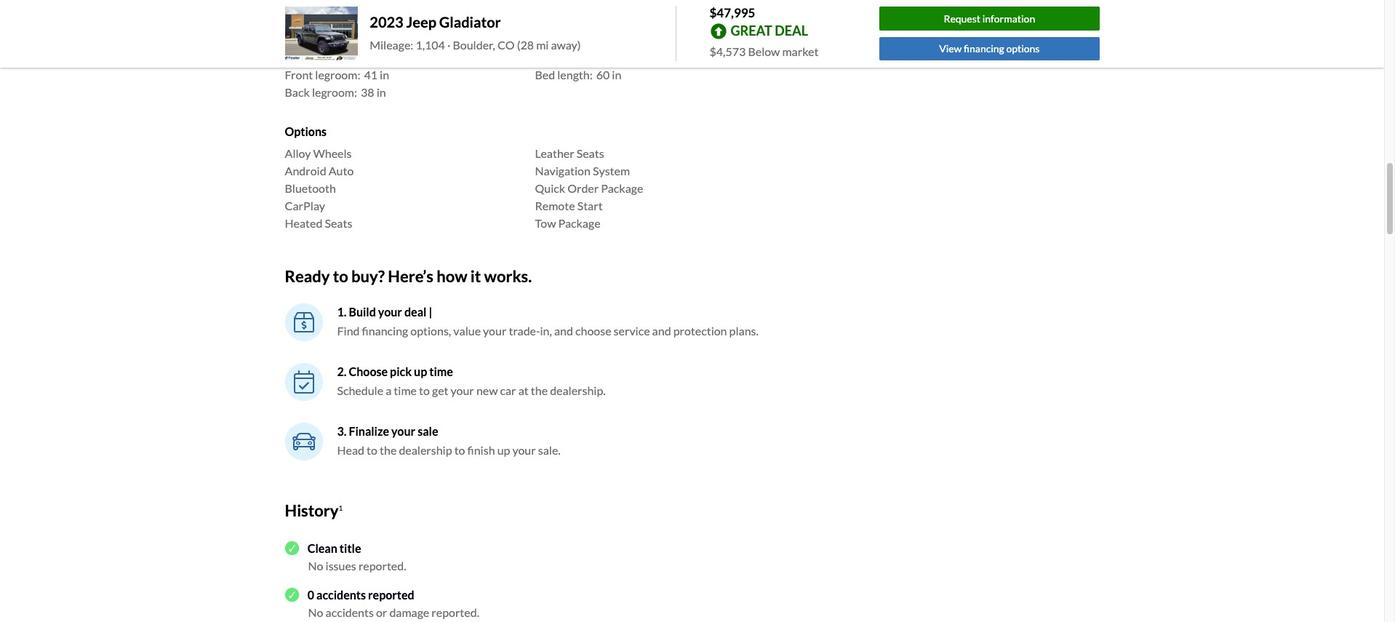 Task type: describe. For each thing, give the bounding box(es) containing it.
no issues reported.
[[308, 559, 406, 572]]

to down the finalize
[[367, 443, 378, 457]]

3. finalize your sale head to the dealership to finish up your sale.
[[337, 424, 561, 457]]

heated
[[285, 216, 323, 230]]

mileage:
[[370, 38, 413, 52]]

no for no issues reported.
[[308, 559, 323, 572]]

great deal
[[731, 22, 808, 38]]

1 and from the left
[[554, 324, 573, 338]]

dealership.
[[550, 383, 606, 397]]

size:
[[567, 51, 590, 64]]

start
[[577, 198, 603, 212]]

auto
[[329, 163, 354, 177]]

your right value
[[483, 324, 507, 338]]

·
[[447, 38, 451, 52]]

build
[[349, 305, 376, 319]]

leather seats navigation system quick order package remote start tow package
[[535, 146, 643, 230]]

accidents for 0
[[317, 588, 366, 602]]

clean title
[[308, 541, 361, 555]]

cabin size: bed length: 60 in
[[535, 51, 622, 82]]

or
[[376, 605, 387, 619]]

history 1
[[285, 501, 343, 520]]

car
[[500, 383, 516, 397]]

seats inside leather seats navigation system quick order package remote start tow package
[[577, 146, 604, 160]]

how
[[437, 266, 467, 286]]

your inside 2. choose pick up time schedule a time to get your new car at the dealership.
[[451, 383, 474, 397]]

value
[[453, 324, 481, 338]]

measurements
[[285, 29, 363, 43]]

finalize
[[349, 424, 389, 438]]

choose
[[576, 324, 612, 338]]

3.
[[337, 424, 347, 438]]

1 vertical spatial package
[[558, 216, 601, 230]]

1 horizontal spatial package
[[601, 181, 643, 195]]

tow
[[535, 216, 556, 230]]

find
[[337, 324, 360, 338]]

carplay
[[285, 198, 325, 212]]

clean
[[308, 541, 337, 555]]

order
[[568, 181, 599, 195]]

options
[[1006, 43, 1040, 55]]

damage
[[390, 605, 429, 619]]

in right 41 in the left top of the page
[[380, 68, 389, 82]]

history
[[285, 501, 339, 520]]

1. build your deal | find financing options, value your trade-in, and choose service and protection plans.
[[337, 305, 759, 338]]

1.
[[337, 305, 347, 319]]

view financing options
[[939, 43, 1040, 55]]

alloy
[[285, 146, 311, 160]]

alloy wheels android auto bluetooth carplay heated seats
[[285, 146, 354, 230]]

your left the deal
[[378, 305, 402, 319]]

1 horizontal spatial reported.
[[432, 605, 479, 619]]

in inside cabin size: bed length: 60 in
[[612, 68, 622, 82]]

cabin
[[535, 51, 565, 64]]

new
[[476, 383, 498, 397]]

financing inside button
[[964, 43, 1005, 55]]

$4,573
[[710, 44, 746, 58]]

here's
[[388, 266, 434, 286]]

2. choose pick up time schedule a time to get your new car at the dealership.
[[337, 364, 606, 397]]

view financing options button
[[880, 37, 1100, 61]]

2 and from the left
[[652, 324, 671, 338]]

accidents for no
[[326, 605, 374, 619]]

sale.
[[538, 443, 561, 457]]

schedule
[[337, 383, 383, 397]]

request information
[[944, 12, 1035, 25]]

ready
[[285, 266, 330, 286]]

4
[[323, 51, 330, 64]]

request
[[944, 12, 981, 25]]

great
[[731, 22, 772, 38]]

boulder,
[[453, 38, 495, 52]]

doors
[[332, 51, 361, 64]]

in,
[[540, 324, 552, 338]]

protection
[[673, 324, 727, 338]]

seats inside alloy wheels android auto bluetooth carplay heated seats
[[325, 216, 352, 230]]

front
[[285, 68, 313, 82]]

wheels
[[313, 146, 352, 160]]

leather
[[535, 146, 574, 160]]

co
[[498, 38, 515, 52]]

navigation
[[535, 163, 591, 177]]

41
[[364, 68, 378, 82]]

2023
[[370, 13, 404, 31]]

1 horizontal spatial time
[[429, 364, 453, 378]]

deal
[[404, 305, 427, 319]]

finish
[[467, 443, 495, 457]]

dealership
[[399, 443, 452, 457]]

2023 jeep gladiator mileage: 1,104 · boulder, co (28 mi away)
[[370, 13, 581, 52]]

works.
[[484, 266, 532, 286]]



Task type: vqa. For each thing, say whether or not it's contained in the screenshot.
dealership at the left bottom of the page
yes



Task type: locate. For each thing, give the bounding box(es) containing it.
no
[[308, 559, 323, 572], [308, 605, 323, 619]]

no accidents or damage reported.
[[308, 605, 479, 619]]

0 vertical spatial seats
[[577, 146, 604, 160]]

0 vertical spatial no
[[308, 559, 323, 572]]

trade-
[[509, 324, 540, 338]]

60
[[596, 68, 610, 82]]

get
[[432, 383, 449, 397]]

to left finish
[[454, 443, 465, 457]]

quick
[[535, 181, 565, 195]]

your left sale.
[[513, 443, 536, 457]]

0 vertical spatial legroom:
[[315, 68, 360, 82]]

0 vertical spatial accidents
[[317, 588, 366, 602]]

1 vertical spatial accidents
[[326, 605, 374, 619]]

1 vertical spatial financing
[[362, 324, 408, 338]]

(28
[[517, 38, 534, 52]]

1 horizontal spatial up
[[497, 443, 510, 457]]

service
[[614, 324, 650, 338]]

deal
[[775, 22, 808, 38]]

remote
[[535, 198, 575, 212]]

up
[[414, 364, 427, 378], [497, 443, 510, 457]]

1 vertical spatial reported.
[[432, 605, 479, 619]]

market
[[782, 44, 819, 58]]

reported. right damage at the bottom of the page
[[432, 605, 479, 619]]

request information button
[[880, 7, 1100, 30]]

38
[[361, 85, 374, 99]]

no down clean
[[308, 559, 323, 572]]

0 horizontal spatial reported.
[[359, 559, 406, 572]]

bed
[[535, 68, 555, 82]]

financing down request information button
[[964, 43, 1005, 55]]

1 vertical spatial time
[[394, 383, 417, 397]]

2.
[[337, 364, 347, 378]]

0 horizontal spatial package
[[558, 216, 601, 230]]

information
[[983, 12, 1035, 25]]

0
[[308, 588, 314, 602]]

in right 60
[[612, 68, 622, 82]]

1 vertical spatial legroom:
[[312, 85, 357, 99]]

legroom: down doors
[[315, 68, 360, 82]]

0 vertical spatial financing
[[964, 43, 1005, 55]]

1 horizontal spatial financing
[[964, 43, 1005, 55]]

2023 jeep gladiator image
[[285, 6, 358, 61]]

android
[[285, 163, 326, 177]]

1 horizontal spatial and
[[652, 324, 671, 338]]

gladiator
[[439, 13, 501, 31]]

1 vertical spatial no
[[308, 605, 323, 619]]

0 horizontal spatial seats
[[325, 216, 352, 230]]

up inside 3. finalize your sale head to the dealership to finish up your sale.
[[497, 443, 510, 457]]

0 accidents reported
[[308, 588, 414, 602]]

vdpcheck image
[[285, 588, 299, 602]]

0 vertical spatial time
[[429, 364, 453, 378]]

accidents down the 0 accidents reported
[[326, 605, 374, 619]]

to left get
[[419, 383, 430, 397]]

sale
[[418, 424, 438, 438]]

seats
[[577, 146, 604, 160], [325, 216, 352, 230]]

reported. up reported
[[359, 559, 406, 572]]

doors: 4 doors front legroom: 41 in back legroom: 38 in
[[285, 51, 389, 99]]

no for no accidents or damage reported.
[[308, 605, 323, 619]]

1 vertical spatial the
[[380, 443, 397, 457]]

the right at
[[531, 383, 548, 397]]

vdpcheck image
[[285, 541, 299, 555]]

reported
[[368, 588, 414, 602]]

0 vertical spatial reported.
[[359, 559, 406, 572]]

and right in, at the left bottom of page
[[554, 324, 573, 338]]

up right the pick
[[414, 364, 427, 378]]

doors:
[[285, 51, 319, 64]]

length:
[[557, 68, 593, 82]]

0 vertical spatial package
[[601, 181, 643, 195]]

to
[[333, 266, 348, 286], [419, 383, 430, 397], [367, 443, 378, 457], [454, 443, 465, 457]]

options
[[285, 125, 327, 139]]

the inside 2. choose pick up time schedule a time to get your new car at the dealership.
[[531, 383, 548, 397]]

options,
[[411, 324, 451, 338]]

reported.
[[359, 559, 406, 572], [432, 605, 479, 619]]

up inside 2. choose pick up time schedule a time to get your new car at the dealership.
[[414, 364, 427, 378]]

0 horizontal spatial financing
[[362, 324, 408, 338]]

1 no from the top
[[308, 559, 323, 572]]

your
[[378, 305, 402, 319], [483, 324, 507, 338], [451, 383, 474, 397], [391, 424, 415, 438], [513, 443, 536, 457]]

the
[[531, 383, 548, 397], [380, 443, 397, 457]]

title
[[340, 541, 361, 555]]

0 horizontal spatial the
[[380, 443, 397, 457]]

1
[[339, 503, 343, 512]]

2 no from the top
[[308, 605, 323, 619]]

jeep
[[406, 13, 437, 31]]

head
[[337, 443, 365, 457]]

0 horizontal spatial up
[[414, 364, 427, 378]]

view
[[939, 43, 962, 55]]

0 horizontal spatial and
[[554, 324, 573, 338]]

back
[[285, 85, 310, 99]]

bluetooth
[[285, 181, 336, 195]]

the down the finalize
[[380, 443, 397, 457]]

in right the 38
[[377, 85, 386, 99]]

your right get
[[451, 383, 474, 397]]

package down start at the left
[[558, 216, 601, 230]]

$47,995
[[710, 5, 756, 20]]

at
[[518, 383, 529, 397]]

buy?
[[351, 266, 385, 286]]

in
[[380, 68, 389, 82], [612, 68, 622, 82], [377, 85, 386, 99]]

1,104
[[416, 38, 445, 52]]

a
[[386, 383, 392, 397]]

financing inside '1. build your deal | find financing options, value your trade-in, and choose service and protection plans.'
[[362, 324, 408, 338]]

mi
[[536, 38, 549, 52]]

seats up "system"
[[577, 146, 604, 160]]

time up get
[[429, 364, 453, 378]]

up right finish
[[497, 443, 510, 457]]

plans.
[[729, 324, 759, 338]]

1 horizontal spatial the
[[531, 383, 548, 397]]

package down "system"
[[601, 181, 643, 195]]

financing
[[964, 43, 1005, 55], [362, 324, 408, 338]]

accidents down issues
[[317, 588, 366, 602]]

your left the sale on the bottom left of page
[[391, 424, 415, 438]]

and
[[554, 324, 573, 338], [652, 324, 671, 338]]

0 horizontal spatial time
[[394, 383, 417, 397]]

no down "0" on the left bottom of the page
[[308, 605, 323, 619]]

$4,573 below market
[[710, 44, 819, 58]]

0 vertical spatial up
[[414, 364, 427, 378]]

to inside 2. choose pick up time schedule a time to get your new car at the dealership.
[[419, 383, 430, 397]]

1 horizontal spatial seats
[[577, 146, 604, 160]]

legroom: left the 38
[[312, 85, 357, 99]]

pick
[[390, 364, 412, 378]]

1 vertical spatial seats
[[325, 216, 352, 230]]

the inside 3. finalize your sale head to the dealership to finish up your sale.
[[380, 443, 397, 457]]

seats right heated
[[325, 216, 352, 230]]

choose
[[349, 364, 388, 378]]

it
[[471, 266, 481, 286]]

to left buy?
[[333, 266, 348, 286]]

away)
[[551, 38, 581, 52]]

time right a
[[394, 383, 417, 397]]

financing down build
[[362, 324, 408, 338]]

1 vertical spatial up
[[497, 443, 510, 457]]

|
[[429, 305, 432, 319]]

and right service
[[652, 324, 671, 338]]

system
[[593, 163, 630, 177]]

issues
[[326, 559, 356, 572]]

0 vertical spatial the
[[531, 383, 548, 397]]



